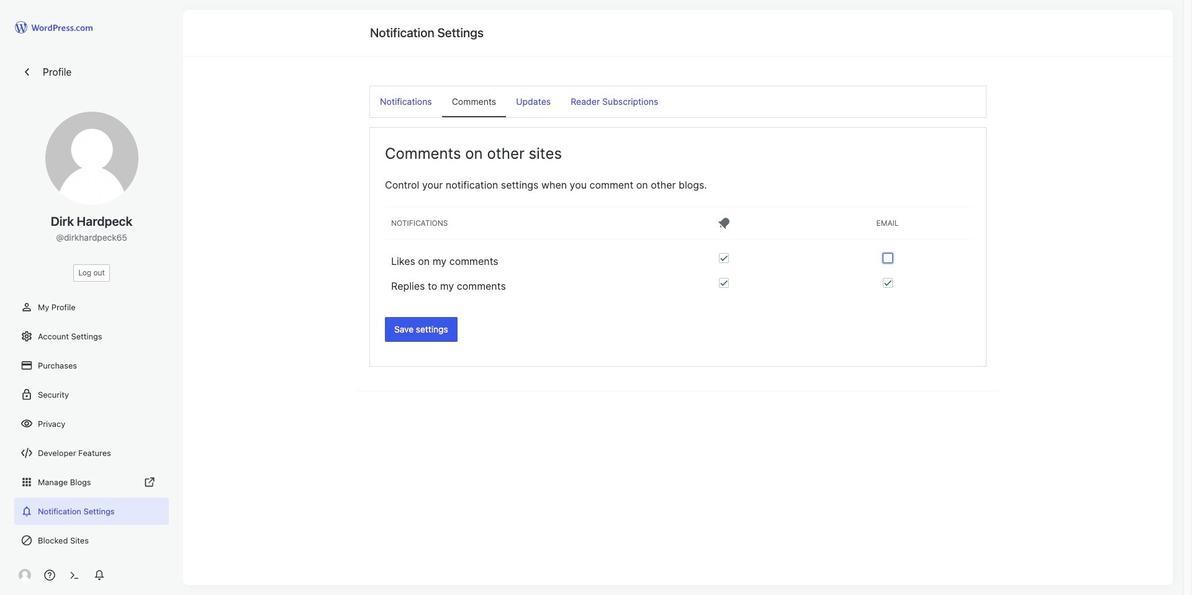 Task type: describe. For each thing, give the bounding box(es) containing it.
credit_card image
[[20, 359, 33, 372]]

apps image
[[20, 476, 33, 489]]

block image
[[20, 535, 33, 547]]

person image
[[20, 301, 33, 314]]

visibility image
[[20, 418, 33, 430]]



Task type: locate. For each thing, give the bounding box(es) containing it.
lock image
[[20, 389, 33, 401]]

None checkbox
[[883, 253, 892, 263]]

None checkbox
[[719, 253, 729, 263], [719, 278, 729, 288], [883, 278, 892, 288], [719, 253, 729, 263], [719, 278, 729, 288], [883, 278, 892, 288]]

dirk hardpeck image
[[45, 112, 138, 205]]

menu
[[370, 86, 986, 117]]

dirk hardpeck image
[[19, 569, 31, 582]]

settings image
[[20, 330, 33, 343]]

notifications image
[[20, 505, 33, 518]]

main content
[[355, 10, 1001, 392]]



Task type: vqa. For each thing, say whether or not it's contained in the screenshot.
the bottom Upgrade
no



